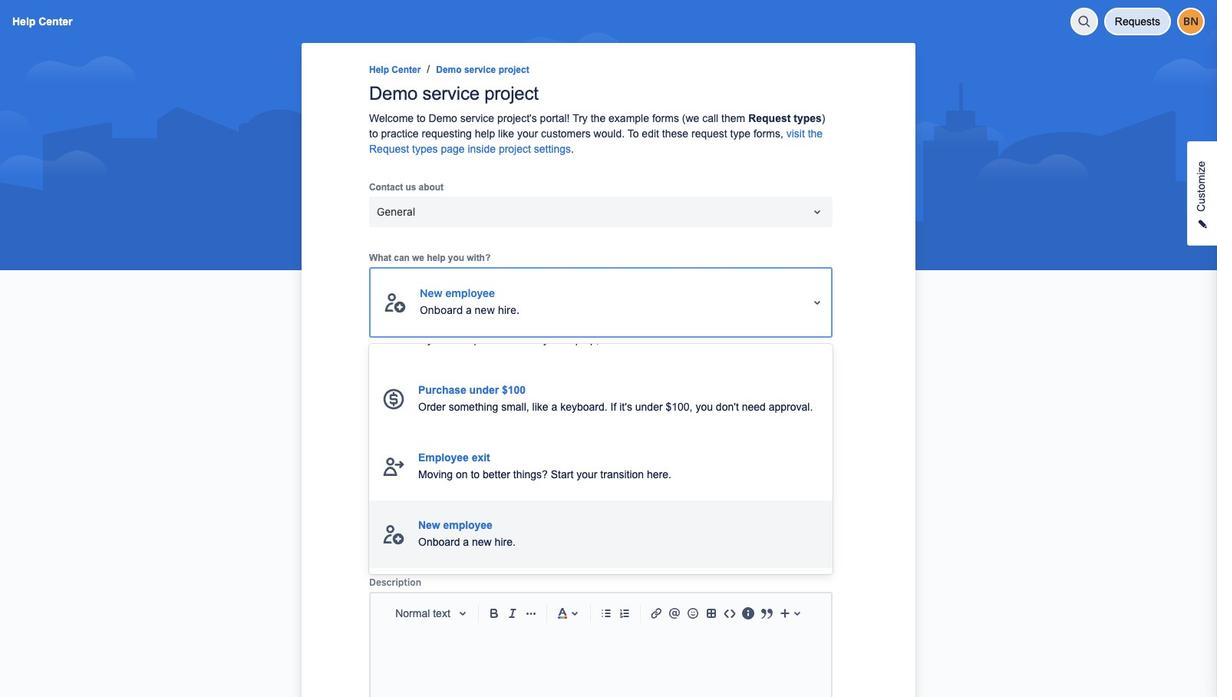 Task type: describe. For each thing, give the bounding box(es) containing it.
a up "have"
[[466, 303, 472, 316]]

1 vertical spatial onboard
[[419, 536, 460, 548]]

1 vertical spatial new employee onboard a new hire.
[[419, 519, 516, 548]]

if for if you have problems with your laptop, let us know here.
[[419, 333, 424, 346]]

enter their full name, first and last.
[[369, 472, 498, 481]]

italic ⌘i image
[[504, 605, 522, 623]]

customize button
[[1188, 141, 1218, 246]]

unsure
[[407, 550, 433, 559]]

1 vertical spatial employee
[[392, 422, 435, 434]]

nelson
[[416, 384, 450, 397]]

requesting
[[422, 127, 472, 140]]

example
[[609, 112, 650, 124]]

2 vertical spatial employee
[[443, 519, 493, 531]]

don't
[[716, 401, 739, 413]]

new employee name
[[369, 422, 463, 434]]

start
[[416, 500, 437, 511]]

quote image
[[758, 605, 776, 623]]

0 horizontal spatial help
[[427, 253, 446, 263]]

are
[[392, 550, 405, 559]]

0 vertical spatial onboard
[[420, 303, 463, 316]]

requests
[[1116, 15, 1161, 27]]

request inside visit the request types page inside project settings
[[369, 143, 409, 155]]

one.
[[550, 550, 567, 559]]

a inside purchase under $100 order something small, like a keyboard. if it's under $100, you don't need approval.
[[552, 401, 558, 413]]

0 vertical spatial request
[[749, 112, 791, 124]]

visit the request types page inside project settings
[[369, 127, 823, 155]]

1 vertical spatial new
[[369, 422, 389, 434]]

things?
[[514, 468, 548, 481]]

type
[[731, 127, 751, 140]]

approval.
[[769, 401, 813, 413]]

0 vertical spatial hire.
[[498, 303, 520, 316]]

and
[[466, 472, 480, 481]]

project's
[[498, 112, 537, 124]]

if you are unsure of the date, give us a tentative one.
[[369, 550, 567, 559]]

help for help center / demo service project demo service project
[[369, 65, 389, 75]]

normal
[[396, 608, 430, 620]]

tentative
[[516, 550, 548, 559]]

purchase under $100 order something small, like a keyboard. if it's under $100, you don't need approval.
[[419, 384, 813, 413]]

keyboard.
[[561, 401, 608, 413]]

can
[[394, 253, 410, 263]]

moving
[[419, 468, 453, 481]]

practice
[[381, 127, 419, 140]]

clear image
[[793, 385, 806, 397]]

contact
[[369, 182, 403, 193]]

bold ⌘b image
[[485, 605, 504, 623]]

with
[[521, 333, 540, 346]]

2 vertical spatial service
[[461, 112, 495, 124]]

1 horizontal spatial under
[[636, 401, 663, 413]]

raise this request on behalf of
[[369, 360, 507, 372]]

on for behalf
[[453, 360, 464, 372]]

ben
[[394, 384, 413, 397]]

0 vertical spatial project
[[499, 65, 530, 75]]

let
[[603, 333, 614, 346]]

purchase
[[419, 384, 467, 396]]

(ben.nelson1980@gmail.com)
[[453, 384, 601, 397]]

you left are
[[376, 550, 390, 559]]

if you have problems with your laptop, let us know here.
[[419, 333, 684, 346]]

order
[[419, 401, 446, 413]]

it's
[[620, 401, 633, 413]]

$100,
[[666, 401, 693, 413]]

0 horizontal spatial the
[[445, 550, 456, 559]]

exit
[[472, 452, 490, 464]]

date
[[440, 500, 460, 511]]

name,
[[424, 472, 447, 481]]

date,
[[459, 550, 477, 559]]

settings
[[534, 143, 571, 155]]

inside
[[468, 143, 496, 155]]

0 horizontal spatial help center link
[[6, 0, 79, 43]]

mention image
[[666, 605, 684, 623]]

1 vertical spatial of
[[435, 550, 442, 559]]

need
[[742, 401, 766, 413]]

what can we help you with?
[[369, 253, 491, 263]]

start
[[551, 468, 574, 481]]

0 vertical spatial demo
[[436, 65, 462, 75]]

name
[[438, 422, 463, 434]]

page
[[441, 143, 465, 155]]

to inside employee exit moving on to better things? start your transition here.
[[471, 468, 480, 481]]

try
[[573, 112, 588, 124]]

forms,
[[754, 127, 784, 140]]

give
[[480, 550, 495, 559]]

0 vertical spatial us
[[406, 182, 416, 193]]

us for if you have problems with your laptop, let us know here.
[[617, 333, 628, 346]]

like inside purchase under $100 order something small, like a keyboard. if it's under $100, you don't need approval.
[[533, 401, 549, 413]]

a up date,
[[463, 536, 469, 548]]

customize
[[1196, 161, 1208, 212]]

would.
[[594, 127, 625, 140]]

here. for if you have problems with your laptop, let us know here.
[[659, 333, 684, 346]]

the inside visit the request types page inside project settings
[[808, 127, 823, 140]]

us for if you are unsure of the date, give us a tentative one.
[[498, 550, 507, 559]]

demo service project link
[[436, 65, 530, 75]]

portal!
[[540, 112, 570, 124]]

1 vertical spatial new
[[472, 536, 492, 548]]

what
[[369, 253, 392, 263]]

text
[[433, 608, 451, 620]]

0 vertical spatial under
[[470, 384, 499, 396]]

2 open image from the top
[[809, 382, 827, 400]]

forms
[[653, 112, 680, 124]]

.
[[571, 143, 574, 155]]

these
[[663, 127, 689, 140]]

welcome to demo service project's portal! try the example forms (we call them request types
[[369, 112, 822, 124]]

on for to
[[456, 468, 468, 481]]

you left "have"
[[427, 333, 445, 346]]

1 open image from the top
[[809, 203, 827, 221]]

1 horizontal spatial the
[[591, 112, 606, 124]]

visit the request types page inside project settings link
[[369, 127, 823, 155]]

customers
[[541, 127, 591, 140]]

like inside ) to practice requesting help like your customers would. to edit these request type forms,
[[498, 127, 515, 140]]

1 vertical spatial demo
[[369, 83, 418, 104]]

emoji image
[[684, 605, 703, 623]]

requests button
[[1105, 8, 1172, 35]]



Task type: vqa. For each thing, say whether or not it's contained in the screenshot.
SEND EMAIL LINK
no



Task type: locate. For each thing, give the bounding box(es) containing it.
help
[[12, 15, 36, 28], [369, 65, 389, 75]]

0 vertical spatial service
[[465, 65, 496, 75]]

behalf
[[467, 360, 495, 372]]

normal text
[[396, 608, 451, 620]]

table image
[[703, 605, 721, 623]]

0 vertical spatial request
[[692, 127, 728, 140]]

have
[[448, 333, 471, 346]]

request
[[749, 112, 791, 124], [369, 143, 409, 155]]

general
[[377, 205, 416, 218]]

(we
[[683, 112, 700, 124]]

1 vertical spatial employee
[[369, 500, 413, 511]]

a
[[466, 303, 472, 316], [552, 401, 558, 413], [463, 536, 469, 548], [509, 550, 514, 559]]

know
[[631, 333, 656, 346]]

service down /
[[423, 83, 480, 104]]

numbered list ⌘⇧7 image
[[616, 605, 634, 623]]

0 vertical spatial center
[[39, 15, 73, 28]]

on inside employee exit moving on to better things? start your transition here.
[[456, 468, 468, 481]]

your profile and settings image
[[1180, 9, 1204, 34]]

service up the inside
[[461, 112, 495, 124]]

under right it's
[[636, 401, 663, 413]]

to for practice
[[369, 127, 378, 140]]

1 horizontal spatial of
[[498, 360, 507, 372]]

0 vertical spatial your
[[518, 127, 539, 140]]

new down start
[[419, 519, 441, 531]]

1 vertical spatial types
[[412, 143, 438, 155]]

1 vertical spatial help
[[427, 253, 446, 263]]

employee down order
[[392, 422, 435, 434]]

1 vertical spatial open image
[[809, 382, 827, 400]]

)
[[822, 112, 826, 124]]

if up raise this request on behalf of
[[419, 333, 424, 346]]

1 vertical spatial if
[[611, 401, 617, 413]]

call
[[703, 112, 719, 124]]

on
[[453, 360, 464, 372], [456, 468, 468, 481]]

to up 'practice'
[[417, 112, 426, 124]]

search image
[[1077, 14, 1093, 29]]

the
[[591, 112, 606, 124], [808, 127, 823, 140], [445, 550, 456, 559]]

under up something
[[470, 384, 499, 396]]

better
[[483, 468, 511, 481]]

to for demo
[[417, 112, 426, 124]]

employee inside employee exit moving on to better things? start your transition here.
[[419, 452, 469, 464]]

full
[[411, 472, 421, 481]]

help up the inside
[[475, 127, 495, 140]]

1 horizontal spatial if
[[419, 333, 424, 346]]

0 vertical spatial here.
[[659, 333, 684, 346]]

types inside visit the request types page inside project settings
[[412, 143, 438, 155]]

bullet list ⌘⇧8 image
[[597, 605, 616, 623]]

types down requesting
[[412, 143, 438, 155]]

0 horizontal spatial to
[[369, 127, 378, 140]]

0 vertical spatial types
[[794, 112, 822, 124]]

center inside help center / demo service project demo service project
[[392, 65, 421, 75]]

help inside help center / demo service project demo service project
[[369, 65, 389, 75]]

request inside ) to practice requesting help like your customers would. to edit these request type forms,
[[692, 127, 728, 140]]

0 vertical spatial if
[[419, 333, 424, 346]]

0 vertical spatial new
[[475, 303, 495, 316]]

contact us about
[[369, 182, 444, 193]]

the left date,
[[445, 550, 456, 559]]

request up forms,
[[749, 112, 791, 124]]

request down call
[[692, 127, 728, 140]]

employee down date
[[443, 519, 493, 531]]

us right let
[[617, 333, 628, 346]]

2 horizontal spatial your
[[577, 468, 598, 481]]

0 horizontal spatial types
[[412, 143, 438, 155]]

your down project's
[[518, 127, 539, 140]]

employee
[[446, 286, 495, 299], [392, 422, 435, 434], [443, 519, 493, 531]]

new employee onboard a new hire. up date,
[[419, 519, 516, 548]]

0 vertical spatial like
[[498, 127, 515, 140]]

with?
[[467, 253, 491, 263]]

1 vertical spatial under
[[636, 401, 663, 413]]

us right give
[[498, 550, 507, 559]]

of right behalf
[[498, 360, 507, 372]]

service
[[465, 65, 496, 75], [423, 83, 480, 104], [461, 112, 495, 124]]

something
[[449, 401, 499, 413]]

onboard up "have"
[[420, 303, 463, 316]]

0 vertical spatial help
[[12, 15, 36, 28]]

types up visit on the right top of page
[[794, 112, 822, 124]]

1 vertical spatial request
[[369, 143, 409, 155]]

problems
[[474, 333, 518, 346]]

your inside ) to practice requesting help like your customers would. to edit these request type forms,
[[518, 127, 539, 140]]

your
[[518, 127, 539, 140], [543, 333, 564, 346], [577, 468, 598, 481]]

us left about
[[406, 182, 416, 193]]

0 horizontal spatial request
[[369, 143, 409, 155]]

1 horizontal spatial request
[[692, 127, 728, 140]]

2 vertical spatial demo
[[429, 112, 458, 124]]

1 vertical spatial help center link
[[369, 65, 421, 75]]

normal text button
[[386, 600, 472, 628]]

request down 'practice'
[[369, 143, 409, 155]]

1 vertical spatial help
[[369, 65, 389, 75]]

2 vertical spatial if
[[369, 550, 374, 559]]

1 horizontal spatial your
[[543, 333, 564, 346]]

employee up the moving at the left of page
[[419, 452, 469, 464]]

0 horizontal spatial under
[[470, 384, 499, 396]]

help
[[475, 127, 495, 140], [427, 253, 446, 263]]

here. inside employee exit moving on to better things? start your transition here.
[[647, 468, 672, 481]]

if
[[419, 333, 424, 346], [611, 401, 617, 413], [369, 550, 374, 559]]

0 vertical spatial help
[[475, 127, 495, 140]]

of right unsure
[[435, 550, 442, 559]]

1 vertical spatial to
[[369, 127, 378, 140]]

request
[[692, 127, 728, 140], [416, 360, 450, 372]]

new
[[475, 303, 495, 316], [472, 536, 492, 548]]

open image
[[809, 293, 827, 312]]

1 vertical spatial project
[[485, 83, 539, 104]]

2 vertical spatial us
[[498, 550, 507, 559]]

0 vertical spatial to
[[417, 112, 426, 124]]

your right the start
[[577, 468, 598, 481]]

1 vertical spatial center
[[392, 65, 421, 75]]

hire.
[[498, 303, 520, 316], [495, 536, 516, 548]]

here. right transition
[[647, 468, 672, 481]]

project inside visit the request types page inside project settings
[[499, 143, 531, 155]]

if left are
[[369, 550, 374, 559]]

to
[[417, 112, 426, 124], [369, 127, 378, 140], [471, 468, 480, 481]]

None text field
[[371, 439, 832, 467]]

center for help center / demo service project demo service project
[[392, 65, 421, 75]]

like down (ben.nelson1980@gmail.com) at the bottom left
[[533, 401, 549, 413]]

demo up requesting
[[429, 112, 458, 124]]

project
[[499, 65, 530, 75], [485, 83, 539, 104], [499, 143, 531, 155]]

help inside ) to practice requesting help like your customers would. to edit these request type forms,
[[475, 127, 495, 140]]

1 horizontal spatial help
[[369, 65, 389, 75]]

0 horizontal spatial us
[[406, 182, 416, 193]]

1 vertical spatial service
[[423, 83, 480, 104]]

on left behalf
[[453, 360, 464, 372]]

to left last.
[[471, 468, 480, 481]]

onboard up unsure
[[419, 536, 460, 548]]

0 horizontal spatial of
[[435, 550, 442, 559]]

1 horizontal spatial request
[[749, 112, 791, 124]]

1 horizontal spatial employee
[[419, 452, 469, 464]]

like
[[498, 127, 515, 140], [533, 401, 549, 413]]

1 vertical spatial on
[[456, 468, 468, 481]]

you
[[448, 253, 465, 263], [427, 333, 445, 346], [696, 401, 713, 413], [376, 550, 390, 559]]

open image
[[809, 203, 827, 221], [809, 382, 827, 400]]

1 horizontal spatial like
[[533, 401, 549, 413]]

here. right know
[[659, 333, 684, 346]]

ben nelson (ben.nelson1980@gmail.com)
[[394, 384, 601, 397]]

about
[[419, 182, 444, 193]]

0 vertical spatial new employee onboard a new hire.
[[420, 286, 520, 316]]

1 horizontal spatial center
[[392, 65, 421, 75]]

new down the what can we help you with?
[[420, 286, 443, 299]]

2 horizontal spatial the
[[808, 127, 823, 140]]

1 horizontal spatial help center link
[[369, 65, 421, 75]]

small,
[[502, 401, 530, 413]]

new employee onboard a new hire. up "have"
[[420, 286, 520, 316]]

you left with?
[[448, 253, 465, 263]]

service right /
[[465, 65, 496, 75]]

employee down their at the bottom of the page
[[369, 500, 413, 511]]

employee start date
[[369, 500, 460, 511]]

request up nelson
[[416, 360, 450, 372]]

1 vertical spatial hire.
[[495, 536, 516, 548]]

the down )
[[808, 127, 823, 140]]

employee for employee start date
[[369, 500, 413, 511]]

edit
[[642, 127, 660, 140]]

info panel image
[[740, 605, 758, 623]]

1 vertical spatial your
[[543, 333, 564, 346]]

we
[[412, 253, 425, 263]]

0 vertical spatial employee
[[446, 286, 495, 299]]

help center
[[12, 15, 73, 28]]

your inside employee exit moving on to better things? start your transition here.
[[577, 468, 598, 481]]

2 horizontal spatial us
[[617, 333, 628, 346]]

the right try
[[591, 112, 606, 124]]

new employee onboard a new hire.
[[420, 286, 520, 316], [419, 519, 516, 548]]

0 horizontal spatial help
[[12, 15, 36, 28]]

if left it's
[[611, 401, 617, 413]]

enter
[[369, 472, 390, 481]]

2 vertical spatial new
[[419, 519, 441, 531]]

laptop,
[[567, 333, 600, 346]]

visit
[[787, 127, 805, 140]]

more formatting image
[[522, 605, 541, 623]]

2 vertical spatial the
[[445, 550, 456, 559]]

2 vertical spatial project
[[499, 143, 531, 155]]

1 vertical spatial us
[[617, 333, 628, 346]]

first
[[450, 472, 463, 481]]

if for if you are unsure of the date, give us a tentative one.
[[369, 550, 374, 559]]

1 horizontal spatial help
[[475, 127, 495, 140]]

0 vertical spatial new
[[420, 286, 443, 299]]

0 vertical spatial the
[[591, 112, 606, 124]]

you inside purchase under $100 order something small, like a keyboard. if it's under $100, you don't need approval.
[[696, 401, 713, 413]]

demo up the 'welcome'
[[369, 83, 418, 104]]

$100
[[502, 384, 526, 396]]

employee for employee exit moving on to better things? start your transition here.
[[419, 452, 469, 464]]

1 vertical spatial the
[[808, 127, 823, 140]]

1 horizontal spatial types
[[794, 112, 822, 124]]

raise
[[369, 360, 394, 372]]

link image
[[647, 605, 666, 623]]

to down the 'welcome'
[[369, 127, 378, 140]]

them
[[722, 112, 746, 124]]

0 horizontal spatial your
[[518, 127, 539, 140]]

employee down with?
[[446, 286, 495, 299]]

description
[[369, 577, 422, 589]]

like down project's
[[498, 127, 515, 140]]

0 vertical spatial of
[[498, 360, 507, 372]]

new up give
[[472, 536, 492, 548]]

0 vertical spatial on
[[453, 360, 464, 372]]

last.
[[482, 472, 498, 481]]

help for help center
[[12, 15, 36, 28]]

hire. up problems
[[498, 303, 520, 316]]

new up problems
[[475, 303, 495, 316]]

to inside ) to practice requesting help like your customers would. to edit these request type forms,
[[369, 127, 378, 140]]

0 horizontal spatial like
[[498, 127, 515, 140]]

on right the moving at the left of page
[[456, 468, 468, 481]]

your right with on the left of page
[[543, 333, 564, 346]]

employee exit moving on to better things? start your transition here.
[[419, 452, 672, 481]]

0 horizontal spatial request
[[416, 360, 450, 372]]

here. for employee exit moving on to better things? start your transition here.
[[647, 468, 672, 481]]

center for help center
[[39, 15, 73, 28]]

1 horizontal spatial to
[[417, 112, 426, 124]]

you left the "don't"
[[696, 401, 713, 413]]

2 vertical spatial your
[[577, 468, 598, 481]]

help center / demo service project demo service project
[[369, 63, 539, 104]]

1 vertical spatial here.
[[647, 468, 672, 481]]

a left keyboard.
[[552, 401, 558, 413]]

hire. up give
[[495, 536, 516, 548]]

help center link
[[6, 0, 79, 43], [369, 65, 421, 75]]

center
[[39, 15, 73, 28], [392, 65, 421, 75]]

employee
[[419, 452, 469, 464], [369, 500, 413, 511]]

a left tentative
[[509, 550, 514, 559]]

demo right /
[[436, 65, 462, 75]]

here.
[[659, 333, 684, 346], [647, 468, 672, 481]]

1 horizontal spatial us
[[498, 550, 507, 559]]

code snippet image
[[721, 605, 740, 623]]

2 vertical spatial to
[[471, 468, 480, 481]]

transition
[[601, 468, 644, 481]]

of
[[498, 360, 507, 372], [435, 550, 442, 559]]

welcome
[[369, 112, 414, 124]]

to
[[628, 127, 639, 140]]

2 horizontal spatial to
[[471, 468, 480, 481]]

0 vertical spatial help center link
[[6, 0, 79, 43]]

this
[[396, 360, 413, 372]]

) to practice requesting help like your customers would. to edit these request type forms,
[[369, 112, 826, 140]]

0 horizontal spatial employee
[[369, 500, 413, 511]]

their
[[392, 472, 408, 481]]

help right we in the top left of the page
[[427, 253, 446, 263]]

2 horizontal spatial if
[[611, 401, 617, 413]]

0 vertical spatial open image
[[809, 203, 827, 221]]

1 vertical spatial request
[[416, 360, 450, 372]]

new up enter
[[369, 422, 389, 434]]

if inside purchase under $100 order something small, like a keyboard. if it's under $100, you don't need approval.
[[611, 401, 617, 413]]

0 horizontal spatial if
[[369, 550, 374, 559]]

0 horizontal spatial center
[[39, 15, 73, 28]]



